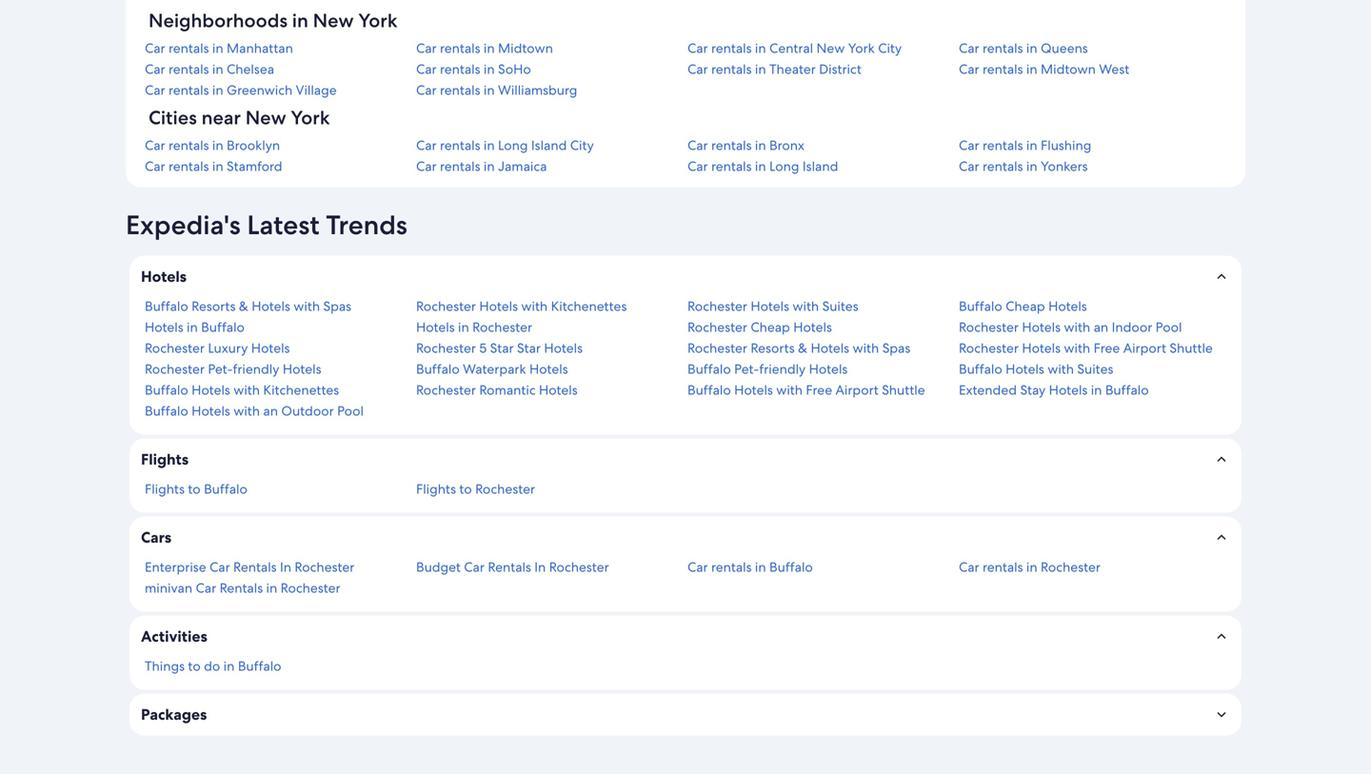Task type: describe. For each thing, give the bounding box(es) containing it.
in for enterprise car rentals in rochester
[[280, 559, 291, 576]]

with up buffalo hotels with an outdoor pool 'link'
[[234, 381, 260, 399]]

neighborhoods
[[149, 8, 288, 33]]

buffalo hotels with an outdoor pool link
[[145, 402, 412, 419]]

& for rochester
[[798, 339, 808, 357]]

small image for flights
[[1213, 451, 1230, 468]]

theater
[[769, 60, 816, 78]]

car rentals in flushing car rentals in stamford
[[145, 137, 1092, 175]]

spas for rochester resorts & hotels with spas
[[882, 339, 911, 357]]

car rentals in rochester link
[[959, 559, 1227, 576]]

cheap for buffalo
[[1006, 298, 1045, 315]]

rentals for budget
[[488, 559, 531, 576]]

car rentals in theater district
[[688, 60, 862, 78]]

small image for hotels
[[1213, 268, 1230, 285]]

minivan
[[145, 579, 192, 597]]

rochester hotels with kitchenettes
[[416, 298, 627, 315]]

things
[[145, 658, 185, 675]]

rochester hotels with free airport shuttle rochester pet-friendly hotels
[[145, 339, 1213, 378]]

rentals for car rentals in jamaica
[[440, 158, 480, 175]]

flights for flights
[[141, 449, 189, 469]]

car rentals in williamsburg
[[416, 81, 577, 99]]

car rentals in buffalo
[[688, 559, 813, 576]]

car rentals in bronx link
[[688, 137, 955, 154]]

buffalo waterpark hotels link
[[416, 360, 684, 378]]

car for car rentals in long island city
[[416, 137, 437, 154]]

activities button
[[130, 616, 1242, 658]]

rentals for car rentals in central new york city
[[711, 40, 752, 57]]

chelsea
[[227, 60, 274, 78]]

0 horizontal spatial city
[[570, 137, 594, 154]]

in for budget car rentals in rochester
[[534, 559, 546, 576]]

car rentals in queens car rentals in chelsea
[[145, 40, 1088, 78]]

rentals for car rentals in midtown
[[440, 40, 480, 57]]

car for car rentals in bronx
[[688, 137, 708, 154]]

car for car rentals in midtown west car rentals in greenwich village
[[959, 60, 979, 78]]

rentals for car rentals in rochester minivan car rentals in rochester
[[983, 559, 1023, 576]]

with inside rochester hotels with free airport shuttle rochester pet-friendly hotels
[[1064, 339, 1091, 357]]

1 star from the left
[[490, 339, 514, 357]]

car rentals in manhattan
[[145, 40, 293, 57]]

car rentals in williamsburg link
[[416, 81, 684, 99]]

village
[[296, 81, 337, 99]]

car rentals in chelsea link
[[145, 60, 412, 78]]

minivan car rentals in rochester link
[[145, 579, 412, 597]]

car rentals in midtown west link
[[959, 60, 1227, 78]]

car rentals in central new york city
[[688, 40, 902, 57]]

activities
[[141, 627, 207, 647]]

car rentals in yonkers link
[[959, 158, 1227, 175]]

car rentals in greenwich village link
[[145, 81, 412, 99]]

new for cities near new york
[[245, 105, 286, 130]]

hotels in rochester link
[[416, 319, 684, 336]]

rochester cheap hotels
[[688, 319, 832, 336]]

2 horizontal spatial new
[[817, 40, 845, 57]]

budget car rentals in rochester
[[416, 559, 609, 576]]

extended
[[959, 381, 1017, 399]]

car for car rentals in jamaica
[[416, 158, 437, 175]]

car rentals in queens link
[[959, 40, 1227, 57]]

packages
[[141, 705, 207, 725]]

buffalo resorts & hotels with spas
[[145, 298, 351, 315]]

rentals for car rentals in bronx
[[711, 137, 752, 154]]

5
[[479, 339, 487, 357]]

central
[[769, 40, 813, 57]]

car rentals in bronx
[[688, 137, 805, 154]]

enterprise car rentals in rochester link
[[145, 559, 412, 576]]

romantic
[[479, 381, 536, 399]]

with up "hotels in rochester" "link"
[[521, 298, 548, 315]]

car for car rentals in long island
[[688, 158, 708, 175]]

& for buffalo
[[239, 298, 248, 315]]

car rentals in stamford link
[[145, 158, 412, 175]]

car rentals in soho link
[[416, 60, 684, 78]]

district
[[819, 60, 862, 78]]

rochester hotels with free airport shuttle link
[[959, 339, 1227, 357]]

rentals for car rentals in midtown west car rentals in greenwich village
[[983, 60, 1023, 78]]

rentals for car rentals in manhattan
[[169, 40, 209, 57]]

rentals for car rentals in brooklyn
[[169, 137, 209, 154]]

rochester luxury hotels link
[[145, 339, 412, 357]]

car rentals in theater district link
[[688, 60, 955, 78]]

expedia's
[[126, 208, 241, 242]]

flights to rochester link
[[416, 480, 684, 498]]

rochester 5 star star hotels
[[416, 339, 583, 357]]

car rentals in central new york city link
[[688, 40, 955, 57]]

brooklyn
[[227, 137, 280, 154]]

expedia's latest trends
[[126, 208, 408, 242]]

stamford
[[227, 158, 282, 175]]

airport for rochester hotels with free airport shuttle rochester pet-friendly hotels
[[1123, 339, 1166, 357]]

car for car rentals in queens car rentals in chelsea
[[959, 40, 979, 57]]

to for do
[[188, 658, 201, 675]]

car rentals in yonkers
[[959, 158, 1088, 175]]

small image for packages
[[1213, 706, 1230, 723]]

with inside rochester hotels with an indoor pool rochester luxury hotels
[[1064, 319, 1091, 336]]

car rentals in brooklyn link
[[145, 137, 412, 154]]

island for car rentals in long island
[[803, 158, 838, 175]]

small image
[[1213, 628, 1230, 645]]

car rentals in jamaica link
[[416, 158, 684, 175]]

resorts for rochester
[[751, 339, 795, 357]]

car rentals in manhattan link
[[145, 40, 412, 57]]

buffalo hotels with kitchenettes link
[[145, 381, 412, 399]]

yonkers
[[1041, 158, 1088, 175]]

flights for flights to buffalo
[[145, 480, 185, 498]]

to for buffalo
[[188, 480, 201, 498]]

cities near new york
[[149, 105, 330, 130]]

indoor
[[1112, 319, 1152, 336]]

small image for cars
[[1213, 529, 1230, 546]]

in inside extended stay hotels in buffalo buffalo hotels with an outdoor pool
[[1091, 381, 1102, 399]]

2 star from the left
[[517, 339, 541, 357]]

rentals inside car rentals in rochester minivan car rentals in rochester
[[220, 579, 263, 597]]

rochester 5 star star hotels link
[[416, 339, 684, 357]]

hotels inside dropdown button
[[141, 267, 187, 287]]

cheap for rochester
[[751, 319, 790, 336]]

car for car rentals in soho
[[416, 60, 437, 78]]

rochester hotels with kitchenettes link
[[416, 298, 684, 315]]

with down buffalo pet-friendly hotels
[[776, 381, 803, 399]]

rentals for car rentals in buffalo
[[711, 559, 752, 576]]

car for car rentals in central new york city
[[688, 40, 708, 57]]

rentals for enterprise
[[233, 559, 277, 576]]

2 pet- from the left
[[734, 360, 759, 378]]

car rentals in midtown link
[[416, 40, 684, 57]]

rochester romantic hotels
[[416, 381, 578, 399]]

buffalo resorts & hotels with spas link
[[145, 298, 412, 315]]

west
[[1099, 60, 1130, 78]]

york for neighborhoods in new york
[[358, 8, 398, 33]]

car rentals in midtown west car rentals in greenwich village
[[145, 60, 1130, 99]]

hotels in buffalo link
[[145, 319, 412, 336]]

car rentals in midtown
[[416, 40, 553, 57]]

rentals for car rentals in theater district
[[711, 60, 752, 78]]

car for car rentals in brooklyn
[[145, 137, 165, 154]]



Task type: vqa. For each thing, say whether or not it's contained in the screenshot.
Pool in "EXTENDED STAY HOTELS IN BUFFALO BUFFALO HOTELS WITH AN OUTDOOR POOL"
yes



Task type: locate. For each thing, give the bounding box(es) containing it.
spas down the rochester cheap hotels link
[[882, 339, 911, 357]]

new up car rentals in theater district link
[[817, 40, 845, 57]]

pool right indoor on the right of page
[[1156, 319, 1182, 336]]

0 horizontal spatial spas
[[323, 298, 351, 315]]

flights inside dropdown button
[[141, 449, 189, 469]]

midtown down queens
[[1041, 60, 1096, 78]]

resorts
[[192, 298, 236, 315], [751, 339, 795, 357]]

resorts for buffalo
[[192, 298, 236, 315]]

1 vertical spatial &
[[798, 339, 808, 357]]

rentals for car rentals in williamsburg
[[440, 81, 480, 99]]

0 horizontal spatial cheap
[[751, 319, 790, 336]]

long
[[498, 137, 528, 154], [769, 158, 799, 175]]

kitchenettes inside buffalo hotels with suites buffalo hotels with kitchenettes
[[263, 381, 339, 399]]

small image inside packages dropdown button
[[1213, 706, 1230, 723]]

small image inside hotels dropdown button
[[1213, 268, 1230, 285]]

0 vertical spatial new
[[313, 8, 354, 33]]

long for car rentals in long island city
[[498, 137, 528, 154]]

1 pet- from the left
[[208, 360, 233, 378]]

midtown up soho at the top of page
[[498, 40, 553, 57]]

with up buffalo hotels with suites link
[[1064, 339, 1091, 357]]

1 horizontal spatial free
[[1094, 339, 1120, 357]]

near
[[201, 105, 241, 130]]

buffalo hotels with free airport shuttle
[[688, 381, 925, 399]]

in down flights to rochester link
[[534, 559, 546, 576]]

spas for buffalo resorts & hotels with spas
[[323, 298, 351, 315]]

1 vertical spatial free
[[806, 381, 832, 399]]

1 horizontal spatial midtown
[[1041, 60, 1096, 78]]

pool inside rochester hotels with an indoor pool rochester luxury hotels
[[1156, 319, 1182, 336]]

an inside extended stay hotels in buffalo buffalo hotels with an outdoor pool
[[263, 402, 278, 419]]

tab panel
[[137, 8, 1234, 203]]

island
[[531, 137, 567, 154], [803, 158, 838, 175]]

rochester romantic hotels link
[[416, 381, 684, 399]]

to for rochester
[[459, 480, 472, 498]]

rentals down the enterprise car rentals in rochester
[[220, 579, 263, 597]]

1 horizontal spatial shuttle
[[1170, 339, 1213, 357]]

free inside rochester hotels with free airport shuttle rochester pet-friendly hotels
[[1094, 339, 1120, 357]]

0 vertical spatial pool
[[1156, 319, 1182, 336]]

resorts up buffalo pet-friendly hotels
[[751, 339, 795, 357]]

new up car rentals in manhattan link
[[313, 8, 354, 33]]

car rentals in rochester minivan car rentals in rochester
[[145, 559, 1101, 597]]

williamsburg
[[498, 81, 577, 99]]

kitchenettes up "hotels in rochester" "link"
[[551, 298, 627, 315]]

cheap down the rochester hotels with suites
[[751, 319, 790, 336]]

rentals for car rentals in yonkers
[[983, 158, 1023, 175]]

city up car rentals in theater district link
[[878, 40, 902, 57]]

flushing
[[1041, 137, 1092, 154]]

1 vertical spatial shuttle
[[882, 381, 925, 399]]

in
[[280, 559, 291, 576], [534, 559, 546, 576]]

kitchenettes up outdoor
[[263, 381, 339, 399]]

buffalo hotels with suites link
[[959, 360, 1227, 378]]

an down buffalo hotels with kitchenettes link
[[263, 402, 278, 419]]

rochester hotels with an indoor pool rochester luxury hotels
[[145, 319, 1182, 357]]

1 vertical spatial city
[[570, 137, 594, 154]]

rochester hotels with suites
[[688, 298, 859, 315]]

1 vertical spatial new
[[817, 40, 845, 57]]

rochester hotels with suites link
[[688, 298, 955, 315]]

pet- inside rochester hotels with free airport shuttle rochester pet-friendly hotels
[[208, 360, 233, 378]]

2 vertical spatial york
[[291, 105, 330, 130]]

0 vertical spatial airport
[[1123, 339, 1166, 357]]

outdoor
[[281, 402, 334, 419]]

car for car rentals in flushing car rentals in stamford
[[959, 137, 979, 154]]

jamaica
[[498, 158, 547, 175]]

1 small image from the top
[[1213, 268, 1230, 285]]

friendly inside rochester hotels with free airport shuttle rochester pet-friendly hotels
[[233, 360, 279, 378]]

0 horizontal spatial pet-
[[208, 360, 233, 378]]

2 vertical spatial new
[[245, 105, 286, 130]]

things to do in buffalo
[[145, 658, 281, 675]]

0 horizontal spatial &
[[239, 298, 248, 315]]

car rentals in long island city link
[[416, 137, 684, 154]]

suites inside buffalo hotels with suites buffalo hotels with kitchenettes
[[1077, 360, 1114, 378]]

1 horizontal spatial pool
[[1156, 319, 1182, 336]]

to up enterprise on the bottom left of page
[[188, 480, 201, 498]]

1 horizontal spatial city
[[878, 40, 902, 57]]

1 vertical spatial midtown
[[1041, 60, 1096, 78]]

0 vertical spatial free
[[1094, 339, 1120, 357]]

pet- down luxury
[[208, 360, 233, 378]]

small image
[[1213, 268, 1230, 285], [1213, 451, 1230, 468], [1213, 529, 1230, 546], [1213, 706, 1230, 723]]

new down greenwich
[[245, 105, 286, 130]]

airport inside rochester hotels with free airport shuttle rochester pet-friendly hotels
[[1123, 339, 1166, 357]]

& up hotels in buffalo link
[[239, 298, 248, 315]]

0 horizontal spatial midtown
[[498, 40, 553, 57]]

flights to rochester
[[416, 480, 535, 498]]

0 horizontal spatial friendly
[[233, 360, 279, 378]]

extended stay hotels in buffalo link
[[959, 381, 1227, 399]]

pool inside extended stay hotels in buffalo buffalo hotels with an outdoor pool
[[337, 402, 364, 419]]

0 horizontal spatial free
[[806, 381, 832, 399]]

car for car rentals in buffalo
[[688, 559, 708, 576]]

flights up cars
[[145, 480, 185, 498]]

1 vertical spatial cheap
[[751, 319, 790, 336]]

soho
[[498, 60, 531, 78]]

airport down buffalo pet-friendly hotels link
[[836, 381, 879, 399]]

spas
[[323, 298, 351, 315], [882, 339, 911, 357]]

flights up budget at left bottom
[[416, 480, 456, 498]]

suites for rochester hotels with suites
[[822, 298, 859, 315]]

hotels in rochester
[[416, 319, 532, 336]]

do
[[204, 658, 220, 675]]

with up the rochester cheap hotels link
[[793, 298, 819, 315]]

friendly up buffalo hotels with kitchenettes link
[[233, 360, 279, 378]]

island for car rentals in long island city
[[531, 137, 567, 154]]

with down the rochester cheap hotels link
[[853, 339, 879, 357]]

2 horizontal spatial york
[[848, 40, 875, 57]]

2 in from the left
[[534, 559, 546, 576]]

rochester pet-friendly hotels link
[[145, 360, 412, 378]]

to up budget at left bottom
[[459, 480, 472, 498]]

1 horizontal spatial long
[[769, 158, 799, 175]]

hotels button
[[130, 256, 1242, 298]]

0 vertical spatial long
[[498, 137, 528, 154]]

1 horizontal spatial airport
[[1123, 339, 1166, 357]]

& down the rochester cheap hotels link
[[798, 339, 808, 357]]

car for car rentals in midtown
[[416, 40, 437, 57]]

0 vertical spatial shuttle
[[1170, 339, 1213, 357]]

shuttle inside rochester hotels with free airport shuttle rochester pet-friendly hotels
[[1170, 339, 1213, 357]]

rentals
[[233, 559, 277, 576], [488, 559, 531, 576], [220, 579, 263, 597]]

resorts up luxury
[[192, 298, 236, 315]]

enterprise car rentals in rochester
[[145, 559, 355, 576]]

1 horizontal spatial kitchenettes
[[551, 298, 627, 315]]

long up the "jamaica"
[[498, 137, 528, 154]]

an up rochester hotels with free airport shuttle link
[[1094, 319, 1109, 336]]

free up buffalo hotels with suites link
[[1094, 339, 1120, 357]]

1 vertical spatial airport
[[836, 381, 879, 399]]

budget car rentals in rochester link
[[416, 559, 684, 576]]

pet- down rochester cheap hotels
[[734, 360, 759, 378]]

0 vertical spatial york
[[358, 8, 398, 33]]

0 horizontal spatial resorts
[[192, 298, 236, 315]]

car for car rentals in yonkers
[[959, 158, 979, 175]]

packages button
[[130, 694, 1242, 736]]

rochester resorts & hotels with spas link
[[688, 339, 955, 357]]

rentals for car rentals in flushing car rentals in stamford
[[983, 137, 1023, 154]]

with up extended stay hotels in buffalo link
[[1048, 360, 1074, 378]]

midtown
[[498, 40, 553, 57], [1041, 60, 1096, 78]]

rochester resorts & hotels with spas
[[688, 339, 911, 357]]

4 small image from the top
[[1213, 706, 1230, 723]]

island up car rentals in jamaica link
[[531, 137, 567, 154]]

cars
[[141, 528, 172, 548]]

free down buffalo pet-friendly hotels link
[[806, 381, 832, 399]]

to left do
[[188, 658, 201, 675]]

island down car rentals in bronx link
[[803, 158, 838, 175]]

city up car rentals in jamaica link
[[570, 137, 594, 154]]

1 horizontal spatial pet-
[[734, 360, 759, 378]]

1 horizontal spatial island
[[803, 158, 838, 175]]

&
[[239, 298, 248, 315], [798, 339, 808, 357]]

rochester hotels with an indoor pool link
[[959, 319, 1227, 336]]

cheap inside buffalo cheap hotels hotels in buffalo
[[1006, 298, 1045, 315]]

buffalo hotels with suites buffalo hotels with kitchenettes
[[145, 360, 1114, 399]]

with up rochester hotels with free airport shuttle link
[[1064, 319, 1091, 336]]

buffalo waterpark hotels
[[416, 360, 568, 378]]

1 horizontal spatial york
[[358, 8, 398, 33]]

in inside buffalo cheap hotels hotels in buffalo
[[187, 319, 198, 336]]

with inside extended stay hotels in buffalo buffalo hotels with an outdoor pool
[[234, 402, 260, 419]]

neighborhoods in new york
[[149, 8, 398, 33]]

flights to buffalo
[[145, 480, 247, 498]]

friendly down rochester resorts & hotels with spas
[[759, 360, 806, 378]]

0 vertical spatial city
[[878, 40, 902, 57]]

hotels
[[141, 267, 187, 287], [252, 298, 290, 315], [479, 298, 518, 315], [751, 298, 789, 315], [1048, 298, 1087, 315], [145, 319, 183, 336], [416, 319, 455, 336], [793, 319, 832, 336], [1022, 319, 1061, 336], [251, 339, 290, 357], [544, 339, 583, 357], [811, 339, 849, 357], [1022, 339, 1061, 357], [283, 360, 321, 378], [529, 360, 568, 378], [809, 360, 848, 378], [1006, 360, 1044, 378], [192, 381, 230, 399], [539, 381, 578, 399], [734, 381, 773, 399], [1049, 381, 1088, 399], [192, 402, 230, 419]]

1 horizontal spatial friendly
[[759, 360, 806, 378]]

rentals right budget at left bottom
[[488, 559, 531, 576]]

0 horizontal spatial suites
[[822, 298, 859, 315]]

0 horizontal spatial an
[[263, 402, 278, 419]]

0 vertical spatial spas
[[323, 298, 351, 315]]

0 vertical spatial kitchenettes
[[551, 298, 627, 315]]

0 horizontal spatial airport
[[836, 381, 879, 399]]

rentals up minivan car rentals in rochester link
[[233, 559, 277, 576]]

suites
[[822, 298, 859, 315], [1077, 360, 1114, 378]]

1 horizontal spatial in
[[534, 559, 546, 576]]

flights to buffalo link
[[145, 480, 412, 498]]

rentals for car rentals in long island city
[[440, 137, 480, 154]]

an inside rochester hotels with an indoor pool rochester luxury hotels
[[1094, 319, 1109, 336]]

rochester cheap hotels link
[[688, 319, 955, 336]]

flights up 'flights to buffalo'
[[141, 449, 189, 469]]

to
[[188, 480, 201, 498], [459, 480, 472, 498], [188, 658, 201, 675]]

rentals for car rentals in queens car rentals in chelsea
[[983, 40, 1023, 57]]

midtown for car rentals in midtown west car rentals in greenwich village
[[1041, 60, 1096, 78]]

suites down rochester hotels with free airport shuttle link
[[1077, 360, 1114, 378]]

small image inside 'cars' dropdown button
[[1213, 529, 1230, 546]]

1 vertical spatial resorts
[[751, 339, 795, 357]]

rentals for car rentals in soho
[[440, 60, 480, 78]]

0 vertical spatial suites
[[822, 298, 859, 315]]

1 vertical spatial pool
[[337, 402, 364, 419]]

1 horizontal spatial an
[[1094, 319, 1109, 336]]

1 vertical spatial york
[[848, 40, 875, 57]]

new for neighborhoods in new york
[[313, 8, 354, 33]]

flights
[[141, 449, 189, 469], [145, 480, 185, 498], [416, 480, 456, 498]]

0 horizontal spatial long
[[498, 137, 528, 154]]

buffalo hotels with free airport shuttle link
[[688, 381, 955, 399]]

0 vertical spatial island
[[531, 137, 567, 154]]

0 vertical spatial cheap
[[1006, 298, 1045, 315]]

luxury
[[208, 339, 248, 357]]

1 vertical spatial island
[[803, 158, 838, 175]]

2 friendly from the left
[[759, 360, 806, 378]]

car rentals in long island link
[[688, 158, 955, 175]]

kitchenettes
[[551, 298, 627, 315], [263, 381, 339, 399]]

1 horizontal spatial &
[[798, 339, 808, 357]]

pool right outdoor
[[337, 402, 364, 419]]

shuttle for buffalo hotels with free airport shuttle
[[882, 381, 925, 399]]

0 horizontal spatial york
[[291, 105, 330, 130]]

1 horizontal spatial resorts
[[751, 339, 795, 357]]

1 vertical spatial kitchenettes
[[263, 381, 339, 399]]

with down buffalo hotels with kitchenettes link
[[234, 402, 260, 419]]

flights button
[[130, 439, 1242, 480]]

car for car rentals in theater district
[[688, 60, 708, 78]]

1 vertical spatial an
[[263, 402, 278, 419]]

0 horizontal spatial new
[[245, 105, 286, 130]]

free for rochester
[[1094, 339, 1120, 357]]

manhattan
[[227, 40, 293, 57]]

2 small image from the top
[[1213, 451, 1230, 468]]

tab panel containing neighborhoods in new york
[[137, 8, 1234, 203]]

1 horizontal spatial spas
[[882, 339, 911, 357]]

rochester
[[416, 298, 476, 315], [688, 298, 747, 315], [472, 319, 532, 336], [688, 319, 747, 336], [959, 319, 1019, 336], [145, 339, 205, 357], [416, 339, 476, 357], [688, 339, 747, 357], [959, 339, 1019, 357], [145, 360, 205, 378], [416, 381, 476, 399], [475, 480, 535, 498], [295, 559, 355, 576], [549, 559, 609, 576], [1041, 559, 1101, 576], [281, 579, 340, 597]]

suites for buffalo hotels with suites buffalo hotels with kitchenettes
[[1077, 360, 1114, 378]]

with up hotels in buffalo link
[[294, 298, 320, 315]]

3 small image from the top
[[1213, 529, 1230, 546]]

0 horizontal spatial star
[[490, 339, 514, 357]]

waterpark
[[463, 360, 526, 378]]

0 horizontal spatial pool
[[337, 402, 364, 419]]

0 horizontal spatial kitchenettes
[[263, 381, 339, 399]]

buffalo cheap hotels link
[[959, 298, 1227, 315]]

star right '5'
[[490, 339, 514, 357]]

0 vertical spatial resorts
[[192, 298, 236, 315]]

star down "hotels in rochester" "link"
[[517, 339, 541, 357]]

0 horizontal spatial shuttle
[[882, 381, 925, 399]]

latest
[[247, 208, 320, 242]]

1 in from the left
[[280, 559, 291, 576]]

friendly
[[233, 360, 279, 378], [759, 360, 806, 378]]

1 horizontal spatial suites
[[1077, 360, 1114, 378]]

midtown inside car rentals in midtown west car rentals in greenwich village
[[1041, 60, 1096, 78]]

car for car rentals in rochester minivan car rentals in rochester
[[959, 559, 979, 576]]

1 vertical spatial spas
[[882, 339, 911, 357]]

long down bronx
[[769, 158, 799, 175]]

car for car rentals in williamsburg
[[416, 81, 437, 99]]

1 friendly from the left
[[233, 360, 279, 378]]

cars button
[[130, 517, 1242, 559]]

long for car rentals in long island
[[769, 158, 799, 175]]

things to do in buffalo link
[[145, 658, 412, 675]]

york for cities near new york
[[291, 105, 330, 130]]

1 vertical spatial suites
[[1077, 360, 1114, 378]]

1 horizontal spatial cheap
[[1006, 298, 1045, 315]]

cities
[[149, 105, 197, 130]]

rentals
[[169, 40, 209, 57], [440, 40, 480, 57], [711, 40, 752, 57], [983, 40, 1023, 57], [169, 60, 209, 78], [440, 60, 480, 78], [711, 60, 752, 78], [983, 60, 1023, 78], [169, 81, 209, 99], [440, 81, 480, 99], [169, 137, 209, 154], [440, 137, 480, 154], [711, 137, 752, 154], [983, 137, 1023, 154], [169, 158, 209, 175], [440, 158, 480, 175], [711, 158, 752, 175], [983, 158, 1023, 175], [711, 559, 752, 576], [983, 559, 1023, 576]]

flights for flights to rochester
[[416, 480, 456, 498]]

shuttle for rochester hotels with free airport shuttle rochester pet-friendly hotels
[[1170, 339, 1213, 357]]

airport for buffalo hotels with free airport shuttle
[[836, 381, 879, 399]]

spas up hotels in buffalo link
[[323, 298, 351, 315]]

buffalo pet-friendly hotels
[[688, 360, 848, 378]]

1 horizontal spatial star
[[517, 339, 541, 357]]

0 vertical spatial &
[[239, 298, 248, 315]]

enterprise
[[145, 559, 206, 576]]

car rentals in jamaica
[[416, 158, 547, 175]]

rentals inside car rentals in rochester minivan car rentals in rochester
[[983, 559, 1023, 576]]

free for buffalo
[[806, 381, 832, 399]]

rentals for car rentals in long island
[[711, 158, 752, 175]]

in up minivan car rentals in rochester link
[[280, 559, 291, 576]]

0 vertical spatial midtown
[[498, 40, 553, 57]]

cheap up rochester hotels with an indoor pool link
[[1006, 298, 1045, 315]]

buffalo cheap hotels hotels in buffalo
[[145, 298, 1087, 336]]

small image inside flights dropdown button
[[1213, 451, 1230, 468]]

0 vertical spatial an
[[1094, 319, 1109, 336]]

1 horizontal spatial new
[[313, 8, 354, 33]]

suites up the rochester cheap hotels link
[[822, 298, 859, 315]]

stay
[[1020, 381, 1046, 399]]

buffalo pet-friendly hotels link
[[688, 360, 955, 378]]

0 horizontal spatial island
[[531, 137, 567, 154]]

car for car rentals in manhattan
[[145, 40, 165, 57]]

midtown for car rentals in midtown
[[498, 40, 553, 57]]

airport down indoor on the right of page
[[1123, 339, 1166, 357]]

car rentals in soho
[[416, 60, 531, 78]]

1 vertical spatial long
[[769, 158, 799, 175]]

0 horizontal spatial in
[[280, 559, 291, 576]]



